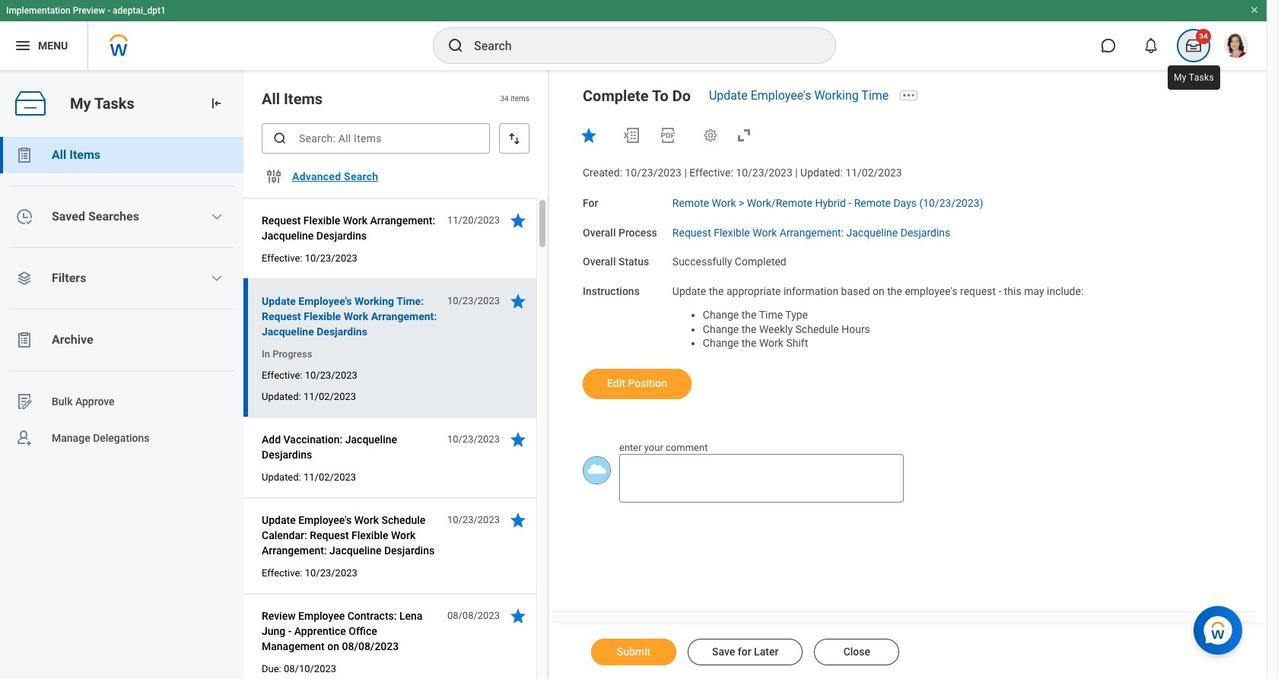 Task type: vqa. For each thing, say whether or not it's contained in the screenshot.
top THE ALL ITEMS
yes



Task type: describe. For each thing, give the bounding box(es) containing it.
all items inside button
[[52, 148, 100, 162]]

add vaccination: jacqueline desjardins
[[262, 434, 397, 461]]

save
[[712, 646, 735, 658]]

2 vertical spatial 11/02/2023
[[304, 472, 356, 483]]

archive
[[52, 333, 93, 347]]

in
[[262, 349, 270, 360]]

complete
[[583, 87, 649, 105]]

clipboard image
[[15, 331, 33, 349]]

overall status
[[583, 256, 649, 268]]

desjardins inside update employee's working time: request flexible work arrangement: jacqueline desjardins
[[317, 326, 368, 338]]

shift
[[786, 337, 808, 350]]

remote work > work/remote hybrid - remote days (10/23/2023) link
[[673, 194, 984, 209]]

change the time type change the weekly schedule hours change the work shift
[[703, 309, 871, 350]]

in progress
[[262, 349, 312, 360]]

implementation
[[6, 5, 71, 16]]

management
[[262, 641, 325, 653]]

later
[[754, 646, 779, 658]]

request inside update employee's working time: request flexible work arrangement: jacqueline desjardins
[[262, 311, 301, 323]]

jacqueline down "configure" image
[[262, 230, 314, 242]]

0 vertical spatial star image
[[580, 126, 598, 145]]

manage delegations
[[52, 432, 150, 444]]

flexible inside update employee's working time: request flexible work arrangement: jacqueline desjardins
[[304, 311, 341, 323]]

weekly
[[759, 323, 793, 335]]

menu banner
[[0, 0, 1267, 70]]

include:
[[1047, 285, 1084, 298]]

star image for add vaccination: jacqueline desjardins
[[509, 431, 527, 449]]

hours
[[842, 323, 871, 335]]

1 horizontal spatial request flexible work arrangement: jacqueline desjardins
[[673, 226, 951, 239]]

may
[[1025, 285, 1045, 298]]

saved
[[52, 209, 85, 224]]

on inside review employee contracts: lena jung - apprentice office management on 08/08/2023
[[327, 641, 339, 653]]

advanced search button
[[286, 161, 385, 192]]

employee
[[298, 610, 345, 623]]

0 vertical spatial 11/02/2023
[[846, 167, 902, 179]]

effective: 10/23/2023 for employee's
[[262, 568, 358, 579]]

edit
[[607, 377, 626, 390]]

filters
[[52, 271, 86, 285]]

notifications large image
[[1144, 38, 1159, 53]]

update for update employee's working time
[[709, 88, 748, 103]]

enter your comment
[[620, 442, 708, 453]]

sort image
[[507, 131, 522, 146]]

effective: 10/23/2023 for flexible
[[262, 253, 358, 264]]

bulk approve
[[52, 395, 115, 408]]

chevron down image for filters
[[211, 272, 223, 285]]

overall for overall process
[[583, 226, 616, 239]]

edit position button
[[583, 369, 692, 400]]

information
[[784, 285, 839, 298]]

searches
[[88, 209, 139, 224]]

jung
[[262, 626, 286, 638]]

the left shift
[[742, 337, 757, 350]]

- inside remote work > work/remote hybrid - remote days (10/23/2023) link
[[849, 197, 852, 209]]

the left the employee's
[[888, 285, 903, 298]]

2 change from the top
[[703, 323, 739, 335]]

1 horizontal spatial search image
[[447, 37, 465, 55]]

flexible inside update employee's work schedule calendar: request flexible work arrangement: jacqueline desjardins
[[352, 530, 388, 542]]

all items inside item list element
[[262, 90, 323, 108]]

all inside item list element
[[262, 90, 280, 108]]

- left this
[[999, 285, 1002, 298]]

adeptai_dpt1
[[113, 5, 166, 16]]

effective: down "gear" icon
[[690, 167, 734, 179]]

work inside update employee's working time: request flexible work arrangement: jacqueline desjardins
[[344, 311, 369, 323]]

add
[[262, 434, 281, 446]]

review employee contracts: lena jung - apprentice office management on 08/08/2023
[[262, 610, 423, 653]]

1 vertical spatial updated:
[[262, 391, 301, 403]]

justify image
[[14, 37, 32, 55]]

successfully
[[673, 256, 732, 268]]

manage
[[52, 432, 90, 444]]

completed
[[735, 256, 787, 268]]

menu
[[38, 39, 68, 51]]

1 horizontal spatial on
[[873, 285, 885, 298]]

progress
[[273, 349, 312, 360]]

schedule inside change the time type change the weekly schedule hours change the work shift
[[796, 323, 839, 335]]

Search Workday  search field
[[474, 29, 804, 62]]

list containing all items
[[0, 137, 244, 457]]

the down "successfully completed"
[[709, 285, 724, 298]]

type
[[786, 309, 808, 321]]

34 for 34
[[1200, 32, 1208, 40]]

all items button
[[0, 137, 244, 174]]

update the appropriate information based on the employee's request - this may include:
[[673, 285, 1084, 298]]

based
[[841, 285, 870, 298]]

your
[[644, 442, 664, 453]]

update for update employee's working time: request flexible work arrangement: jacqueline desjardins
[[262, 295, 296, 307]]

instructions
[[583, 285, 640, 298]]

my inside tooltip
[[1174, 72, 1187, 83]]

effective: down the request flexible work arrangement: jacqueline desjardins button at the top of page
[[262, 253, 303, 264]]

bulk
[[52, 395, 73, 408]]

arrangement: down remote work > work/remote hybrid - remote days (10/23/2023)
[[780, 226, 844, 239]]

1 change from the top
[[703, 309, 739, 321]]

update employee's working time: request flexible work arrangement: jacqueline desjardins button
[[262, 292, 439, 341]]

request flexible work arrangement: jacqueline desjardins inside button
[[262, 215, 435, 242]]

1 updated: 11/02/2023 from the top
[[262, 391, 356, 403]]

2 remote from the left
[[854, 197, 891, 209]]

created:
[[583, 167, 623, 179]]

employee's
[[905, 285, 958, 298]]

export to excel image
[[623, 126, 641, 145]]

fullscreen image
[[735, 126, 753, 145]]

34 button
[[1177, 29, 1212, 62]]

1 | from the left
[[684, 167, 687, 179]]

review employee contracts: lena jung - apprentice office management on 08/08/2023 button
[[262, 607, 439, 656]]

08/10/2023
[[284, 664, 336, 675]]

clock check image
[[15, 208, 33, 226]]

tasks inside my tasks tooltip
[[1189, 72, 1215, 83]]

desjardins inside add vaccination: jacqueline desjardins
[[262, 449, 312, 461]]

enter your comment text field
[[620, 455, 904, 503]]

view printable version (pdf) image
[[659, 126, 677, 145]]

11/20/2023
[[447, 215, 500, 226]]

advanced search
[[292, 170, 378, 183]]

1 vertical spatial my tasks
[[70, 94, 134, 112]]

jacqueline inside update employee's work schedule calendar: request flexible work arrangement: jacqueline desjardins
[[330, 545, 382, 557]]

close
[[844, 646, 871, 658]]

34 for 34 items
[[500, 95, 509, 103]]

lena
[[400, 610, 423, 623]]

working for time:
[[355, 295, 394, 307]]

bulk approve link
[[0, 384, 244, 420]]

2 updated: 11/02/2023 from the top
[[262, 472, 356, 483]]

- inside menu banner
[[107, 5, 110, 16]]

for
[[583, 197, 599, 209]]

overall for overall status
[[583, 256, 616, 268]]

1 horizontal spatial time
[[862, 88, 889, 103]]

all inside button
[[52, 148, 66, 162]]

profile logan mcneil image
[[1225, 33, 1249, 61]]

working for time
[[815, 88, 859, 103]]

approve
[[75, 395, 115, 408]]

Search: All Items text field
[[262, 123, 490, 154]]

delegations
[[93, 432, 150, 444]]

perspective image
[[15, 269, 33, 288]]

overall status element
[[673, 247, 787, 269]]

jacqueline inside update employee's working time: request flexible work arrangement: jacqueline desjardins
[[262, 326, 314, 338]]



Task type: locate. For each thing, give the bounding box(es) containing it.
1 vertical spatial my
[[70, 94, 91, 112]]

1 vertical spatial star image
[[509, 212, 527, 230]]

remote work > work/remote hybrid - remote days (10/23/2023)
[[673, 197, 984, 209]]

1 vertical spatial time
[[759, 309, 783, 321]]

to
[[652, 87, 669, 105]]

0 vertical spatial my tasks
[[1174, 72, 1215, 83]]

0 vertical spatial overall
[[583, 226, 616, 239]]

the down appropriate
[[742, 309, 757, 321]]

days
[[894, 197, 917, 209]]

1 vertical spatial 11/02/2023
[[304, 391, 356, 403]]

time:
[[397, 295, 424, 307]]

vaccination:
[[284, 434, 343, 446]]

search
[[344, 170, 378, 183]]

request flexible work arrangement: jacqueline desjardins
[[262, 215, 435, 242], [673, 226, 951, 239]]

action bar region
[[561, 624, 1267, 680]]

0 vertical spatial on
[[873, 285, 885, 298]]

request right the calendar:
[[310, 530, 349, 542]]

jacqueline
[[847, 226, 898, 239], [262, 230, 314, 242], [262, 326, 314, 338], [345, 434, 397, 446], [330, 545, 382, 557]]

1 vertical spatial change
[[703, 323, 739, 335]]

3 star image from the top
[[509, 511, 527, 530]]

4 star image from the top
[[509, 607, 527, 626]]

1 horizontal spatial items
[[284, 90, 323, 108]]

configure image
[[265, 167, 283, 186]]

advanced
[[292, 170, 341, 183]]

chevron down image for saved searches
[[211, 211, 223, 223]]

implementation preview -   adeptai_dpt1
[[6, 5, 166, 16]]

due:
[[262, 664, 281, 675]]

34 left profile logan mcneil 'image'
[[1200, 32, 1208, 40]]

work/remote
[[747, 197, 813, 209]]

1 vertical spatial 34
[[500, 95, 509, 103]]

request up successfully
[[673, 226, 711, 239]]

flexible
[[304, 215, 340, 227], [714, 226, 750, 239], [304, 311, 341, 323], [352, 530, 388, 542]]

0 vertical spatial updated: 11/02/2023
[[262, 391, 356, 403]]

desjardins inside update employee's work schedule calendar: request flexible work arrangement: jacqueline desjardins
[[384, 545, 435, 557]]

comment
[[666, 442, 708, 453]]

0 horizontal spatial my
[[70, 94, 91, 112]]

34
[[1200, 32, 1208, 40], [500, 95, 509, 103]]

1 horizontal spatial star image
[[580, 126, 598, 145]]

1 horizontal spatial working
[[815, 88, 859, 103]]

update inside update employee's work schedule calendar: request flexible work arrangement: jacqueline desjardins
[[262, 514, 296, 527]]

chevron down image inside filters dropdown button
[[211, 272, 223, 285]]

update for update employee's work schedule calendar: request flexible work arrangement: jacqueline desjardins
[[262, 514, 296, 527]]

0 horizontal spatial search image
[[272, 131, 288, 146]]

update employee's working time: request flexible work arrangement: jacqueline desjardins
[[262, 295, 437, 338]]

office
[[349, 626, 377, 638]]

effective: 10/23/2023 up employee
[[262, 568, 358, 579]]

0 vertical spatial updated:
[[801, 167, 843, 179]]

0 vertical spatial 08/08/2023
[[447, 610, 500, 622]]

update
[[709, 88, 748, 103], [673, 285, 706, 298], [262, 295, 296, 307], [262, 514, 296, 527]]

1 overall from the top
[[583, 226, 616, 239]]

1 vertical spatial on
[[327, 641, 339, 653]]

1 vertical spatial overall
[[583, 256, 616, 268]]

rename image
[[15, 393, 33, 411]]

my tasks element inside menu banner
[[1173, 29, 1215, 62]]

0 horizontal spatial my tasks
[[70, 94, 134, 112]]

request flexible work arrangement: jacqueline desjardins down remote work > work/remote hybrid - remote days (10/23/2023)
[[673, 226, 951, 239]]

for
[[738, 646, 752, 658]]

flexible inside request flexible work arrangement: jacqueline desjardins
[[304, 215, 340, 227]]

employee's inside update employee's work schedule calendar: request flexible work arrangement: jacqueline desjardins
[[298, 514, 352, 527]]

0 vertical spatial employee's
[[751, 88, 812, 103]]

08/08/2023 down office
[[342, 641, 399, 653]]

0 horizontal spatial my tasks element
[[0, 70, 244, 680]]

0 vertical spatial 34
[[1200, 32, 1208, 40]]

(10/23/2023)
[[920, 197, 984, 209]]

my tasks tooltip
[[1165, 62, 1224, 93]]

update employee's working time
[[709, 88, 889, 103]]

0 horizontal spatial 34
[[500, 95, 509, 103]]

1 vertical spatial tasks
[[94, 94, 134, 112]]

work inside change the time type change the weekly schedule hours change the work shift
[[759, 337, 784, 350]]

3 change from the top
[[703, 337, 739, 350]]

1 horizontal spatial 08/08/2023
[[447, 610, 500, 622]]

working
[[815, 88, 859, 103], [355, 295, 394, 307]]

1 vertical spatial all
[[52, 148, 66, 162]]

1 star image from the top
[[509, 292, 527, 311]]

1 remote from the left
[[673, 197, 709, 209]]

1 horizontal spatial my
[[1174, 72, 1187, 83]]

0 vertical spatial working
[[815, 88, 859, 103]]

star image
[[509, 292, 527, 311], [509, 431, 527, 449], [509, 511, 527, 530], [509, 607, 527, 626]]

transformation import image
[[209, 96, 224, 111]]

2 chevron down image from the top
[[211, 272, 223, 285]]

2 vertical spatial employee's
[[298, 514, 352, 527]]

1 vertical spatial working
[[355, 295, 394, 307]]

2 vertical spatial updated:
[[262, 472, 301, 483]]

request inside update employee's work schedule calendar: request flexible work arrangement: jacqueline desjardins
[[310, 530, 349, 542]]

desjardins
[[901, 226, 951, 239], [316, 230, 367, 242], [317, 326, 368, 338], [262, 449, 312, 461], [384, 545, 435, 557]]

1 vertical spatial chevron down image
[[211, 272, 223, 285]]

2 star image from the top
[[509, 431, 527, 449]]

process
[[619, 226, 657, 239]]

1 vertical spatial schedule
[[382, 514, 426, 527]]

remote left 'days'
[[854, 197, 891, 209]]

0 vertical spatial all
[[262, 90, 280, 108]]

archive button
[[0, 322, 244, 358]]

employee's for update employee's working time
[[751, 88, 812, 103]]

on down apprentice
[[327, 641, 339, 653]]

due: 08/10/2023
[[262, 664, 336, 675]]

filters button
[[0, 260, 244, 297]]

working inside update employee's working time: request flexible work arrangement: jacqueline desjardins
[[355, 295, 394, 307]]

08/08/2023
[[447, 610, 500, 622], [342, 641, 399, 653]]

chevron down image
[[211, 211, 223, 223], [211, 272, 223, 285]]

all items
[[262, 90, 323, 108], [52, 148, 100, 162]]

0 horizontal spatial |
[[684, 167, 687, 179]]

1 horizontal spatial schedule
[[796, 323, 839, 335]]

0 vertical spatial schedule
[[796, 323, 839, 335]]

employee's up progress
[[299, 295, 352, 307]]

employee's for update employee's working time: request flexible work arrangement: jacqueline desjardins
[[299, 295, 352, 307]]

search image
[[447, 37, 465, 55], [272, 131, 288, 146]]

items inside item list element
[[284, 90, 323, 108]]

11/02/2023 up 'days'
[[846, 167, 902, 179]]

1 vertical spatial effective: 10/23/2023
[[262, 370, 358, 381]]

0 vertical spatial chevron down image
[[211, 211, 223, 223]]

1 vertical spatial all items
[[52, 148, 100, 162]]

request
[[961, 285, 996, 298]]

overall down for
[[583, 226, 616, 239]]

my tasks up all items button
[[70, 94, 134, 112]]

update down successfully
[[673, 285, 706, 298]]

all
[[262, 90, 280, 108], [52, 148, 66, 162]]

3 effective: 10/23/2023 from the top
[[262, 568, 358, 579]]

position
[[628, 377, 667, 390]]

the
[[709, 285, 724, 298], [888, 285, 903, 298], [742, 309, 757, 321], [742, 323, 757, 335], [742, 337, 757, 350]]

arrangement: down time:
[[371, 311, 437, 323]]

0 horizontal spatial on
[[327, 641, 339, 653]]

0 horizontal spatial items
[[69, 148, 100, 162]]

- inside review employee contracts: lena jung - apprentice office management on 08/08/2023
[[288, 626, 292, 638]]

34 inside item list element
[[500, 95, 509, 103]]

0 vertical spatial my tasks element
[[1173, 29, 1215, 62]]

request down "configure" image
[[262, 215, 301, 227]]

-
[[107, 5, 110, 16], [849, 197, 852, 209], [999, 285, 1002, 298], [288, 626, 292, 638]]

all right transformation import image
[[262, 90, 280, 108]]

all right clipboard image
[[52, 148, 66, 162]]

2 vertical spatial change
[[703, 337, 739, 350]]

2 | from the left
[[795, 167, 798, 179]]

1 vertical spatial employee's
[[299, 295, 352, 307]]

on right based in the right top of the page
[[873, 285, 885, 298]]

1 horizontal spatial tasks
[[1189, 72, 1215, 83]]

1 vertical spatial items
[[69, 148, 100, 162]]

0 vertical spatial search image
[[447, 37, 465, 55]]

update for update the appropriate information based on the employee's request - this may include:
[[673, 285, 706, 298]]

request up in progress
[[262, 311, 301, 323]]

0 horizontal spatial 08/08/2023
[[342, 641, 399, 653]]

1 horizontal spatial all
[[262, 90, 280, 108]]

hybrid
[[815, 197, 846, 209]]

preview
[[73, 5, 105, 16]]

saved searches
[[52, 209, 139, 224]]

1 vertical spatial updated: 11/02/2023
[[262, 472, 356, 483]]

1 horizontal spatial all items
[[262, 90, 323, 108]]

the left weekly
[[742, 323, 757, 335]]

updated: 11/02/2023 up 'vaccination:'
[[262, 391, 356, 403]]

overall up instructions
[[583, 256, 616, 268]]

time inside change the time type change the weekly schedule hours change the work shift
[[759, 309, 783, 321]]

arrangement: inside update employee's working time: request flexible work arrangement: jacqueline desjardins
[[371, 311, 437, 323]]

0 vertical spatial all items
[[262, 90, 323, 108]]

save for later
[[712, 646, 779, 658]]

chevron down image inside saved searches dropdown button
[[211, 211, 223, 223]]

do
[[673, 87, 691, 105]]

08/08/2023 inside review employee contracts: lena jung - apprentice office management on 08/08/2023
[[342, 641, 399, 653]]

my tasks inside my tasks tooltip
[[1174, 72, 1215, 83]]

0 vertical spatial time
[[862, 88, 889, 103]]

items
[[511, 95, 530, 103]]

1 horizontal spatial 34
[[1200, 32, 1208, 40]]

my tasks down 34 button
[[1174, 72, 1215, 83]]

effective: 10/23/2023 down the request flexible work arrangement: jacqueline desjardins button at the top of page
[[262, 253, 358, 264]]

jacqueline up contracts:
[[330, 545, 382, 557]]

1 vertical spatial my tasks element
[[0, 70, 244, 680]]

my tasks element containing 34
[[1173, 29, 1215, 62]]

employee's up fullscreen icon
[[751, 88, 812, 103]]

overall process
[[583, 226, 657, 239]]

updated: down add
[[262, 472, 301, 483]]

- up 'management'
[[288, 626, 292, 638]]

jacqueline inside add vaccination: jacqueline desjardins
[[345, 434, 397, 446]]

2 vertical spatial effective: 10/23/2023
[[262, 568, 358, 579]]

close environment banner image
[[1250, 5, 1260, 14]]

0 vertical spatial my
[[1174, 72, 1187, 83]]

tasks down 34 button
[[1189, 72, 1215, 83]]

my tasks element containing my tasks
[[0, 70, 244, 680]]

inbox large image
[[1186, 38, 1202, 53]]

tasks up all items button
[[94, 94, 134, 112]]

overall
[[583, 226, 616, 239], [583, 256, 616, 268]]

list
[[0, 137, 244, 457]]

enter
[[620, 442, 642, 453]]

my down the inbox large image
[[1174, 72, 1187, 83]]

updated: down in progress
[[262, 391, 301, 403]]

my up all items button
[[70, 94, 91, 112]]

items inside button
[[69, 148, 100, 162]]

employee's up the calendar:
[[298, 514, 352, 527]]

0 horizontal spatial all items
[[52, 148, 100, 162]]

update up the calendar:
[[262, 514, 296, 527]]

0 vertical spatial effective: 10/23/2023
[[262, 253, 358, 264]]

request
[[262, 215, 301, 227], [673, 226, 711, 239], [262, 311, 301, 323], [310, 530, 349, 542]]

11/02/2023 down add vaccination: jacqueline desjardins at the bottom left of page
[[304, 472, 356, 483]]

1 vertical spatial 08/08/2023
[[342, 641, 399, 653]]

effective: down the calendar:
[[262, 568, 303, 579]]

update employee's working time link
[[709, 88, 889, 103]]

schedule
[[796, 323, 839, 335], [382, 514, 426, 527]]

desjardins inside the request flexible work arrangement: jacqueline desjardins button
[[316, 230, 367, 242]]

desjardins inside request flexible work arrangement: jacqueline desjardins link
[[901, 226, 951, 239]]

0 horizontal spatial remote
[[673, 197, 709, 209]]

schedule inside update employee's work schedule calendar: request flexible work arrangement: jacqueline desjardins
[[382, 514, 426, 527]]

calendar:
[[262, 530, 307, 542]]

jacqueline up in progress
[[262, 326, 314, 338]]

star image
[[580, 126, 598, 145], [509, 212, 527, 230]]

0 horizontal spatial all
[[52, 148, 66, 162]]

34 left "items"
[[500, 95, 509, 103]]

updated: up remote work > work/remote hybrid - remote days (10/23/2023) link
[[801, 167, 843, 179]]

1 horizontal spatial remote
[[854, 197, 891, 209]]

saved searches button
[[0, 199, 244, 235]]

save for later button
[[688, 639, 803, 666]]

tasks
[[1189, 72, 1215, 83], [94, 94, 134, 112]]

star image right 11/20/2023
[[509, 212, 527, 230]]

- right hybrid
[[849, 197, 852, 209]]

0 vertical spatial tasks
[[1189, 72, 1215, 83]]

1 horizontal spatial my tasks
[[1174, 72, 1215, 83]]

add vaccination: jacqueline desjardins button
[[262, 431, 439, 464]]

menu button
[[0, 21, 88, 70]]

34 inside button
[[1200, 32, 1208, 40]]

11/02/2023 up 'vaccination:'
[[304, 391, 356, 403]]

complete to do
[[583, 87, 691, 105]]

my tasks
[[1174, 72, 1215, 83], [70, 94, 134, 112]]

0 vertical spatial change
[[703, 309, 739, 321]]

jacqueline right 'vaccination:'
[[345, 434, 397, 446]]

34 items
[[500, 95, 530, 103]]

remote left '>'
[[673, 197, 709, 209]]

submit button
[[591, 639, 677, 666]]

2 overall from the top
[[583, 256, 616, 268]]

2 effective: 10/23/2023 from the top
[[262, 370, 358, 381]]

1 effective: 10/23/2023 from the top
[[262, 253, 358, 264]]

1 horizontal spatial my tasks element
[[1173, 29, 1215, 62]]

clipboard image
[[15, 146, 33, 164]]

0 horizontal spatial time
[[759, 309, 783, 321]]

my tasks element
[[1173, 29, 1215, 62], [0, 70, 244, 680]]

successfully completed
[[673, 256, 787, 268]]

updated: 11/02/2023 down add vaccination: jacqueline desjardins at the bottom left of page
[[262, 472, 356, 483]]

time
[[862, 88, 889, 103], [759, 309, 783, 321]]

1 horizontal spatial |
[[795, 167, 798, 179]]

0 vertical spatial items
[[284, 90, 323, 108]]

arrangement: down the calendar:
[[262, 545, 327, 557]]

star image for update employee's working time: request flexible work arrangement: jacqueline desjardins
[[509, 292, 527, 311]]

updated:
[[801, 167, 843, 179], [262, 391, 301, 403], [262, 472, 301, 483]]

appropriate
[[727, 285, 781, 298]]

0 horizontal spatial tasks
[[94, 94, 134, 112]]

this
[[1004, 285, 1022, 298]]

1 vertical spatial search image
[[272, 131, 288, 146]]

apprentice
[[294, 626, 346, 638]]

0 horizontal spatial working
[[355, 295, 394, 307]]

contracts:
[[348, 610, 397, 623]]

submit
[[617, 646, 651, 658]]

0 horizontal spatial schedule
[[382, 514, 426, 527]]

jacqueline down 'days'
[[847, 226, 898, 239]]

employee's for update employee's work schedule calendar: request flexible work arrangement: jacqueline desjardins
[[298, 514, 352, 527]]

>
[[739, 197, 745, 209]]

1 chevron down image from the top
[[211, 211, 223, 223]]

manage delegations link
[[0, 420, 244, 457]]

update inside update employee's working time: request flexible work arrangement: jacqueline desjardins
[[262, 295, 296, 307]]

gear image
[[703, 128, 718, 143]]

close button
[[815, 639, 900, 666]]

arrangement: inside update employee's work schedule calendar: request flexible work arrangement: jacqueline desjardins
[[262, 545, 327, 557]]

08/08/2023 right lena
[[447, 610, 500, 622]]

request flexible work arrangement: jacqueline desjardins down search on the top of the page
[[262, 215, 435, 242]]

0 horizontal spatial star image
[[509, 212, 527, 230]]

update up fullscreen icon
[[709, 88, 748, 103]]

work
[[712, 197, 736, 209], [343, 215, 368, 227], [753, 226, 777, 239], [344, 311, 369, 323], [759, 337, 784, 350], [354, 514, 379, 527], [391, 530, 416, 542]]

employee's inside update employee's working time: request flexible work arrangement: jacqueline desjardins
[[299, 295, 352, 307]]

remote
[[673, 197, 709, 209], [854, 197, 891, 209]]

- right preview
[[107, 5, 110, 16]]

10/23/2023
[[625, 167, 682, 179], [736, 167, 793, 179], [305, 253, 358, 264], [447, 295, 500, 307], [305, 370, 358, 381], [447, 434, 500, 445], [447, 514, 500, 526], [305, 568, 358, 579]]

effective: down in progress
[[262, 370, 303, 381]]

user plus image
[[15, 429, 33, 448]]

update employee's work schedule calendar: request flexible work arrangement: jacqueline desjardins
[[262, 514, 435, 557]]

item list element
[[244, 70, 549, 680]]

0 horizontal spatial request flexible work arrangement: jacqueline desjardins
[[262, 215, 435, 242]]

request flexible work arrangement: jacqueline desjardins link
[[673, 223, 951, 239]]

update up in progress
[[262, 295, 296, 307]]

effective: 10/23/2023 down progress
[[262, 370, 358, 381]]

star image up created:
[[580, 126, 598, 145]]

star image for review employee contracts: lena jung - apprentice office management on 08/08/2023
[[509, 607, 527, 626]]

request flexible work arrangement: jacqueline desjardins button
[[262, 212, 439, 245]]

star image for update employee's work schedule calendar: request flexible work arrangement: jacqueline desjardins
[[509, 511, 527, 530]]

arrangement: down search on the top of the page
[[370, 215, 435, 227]]



